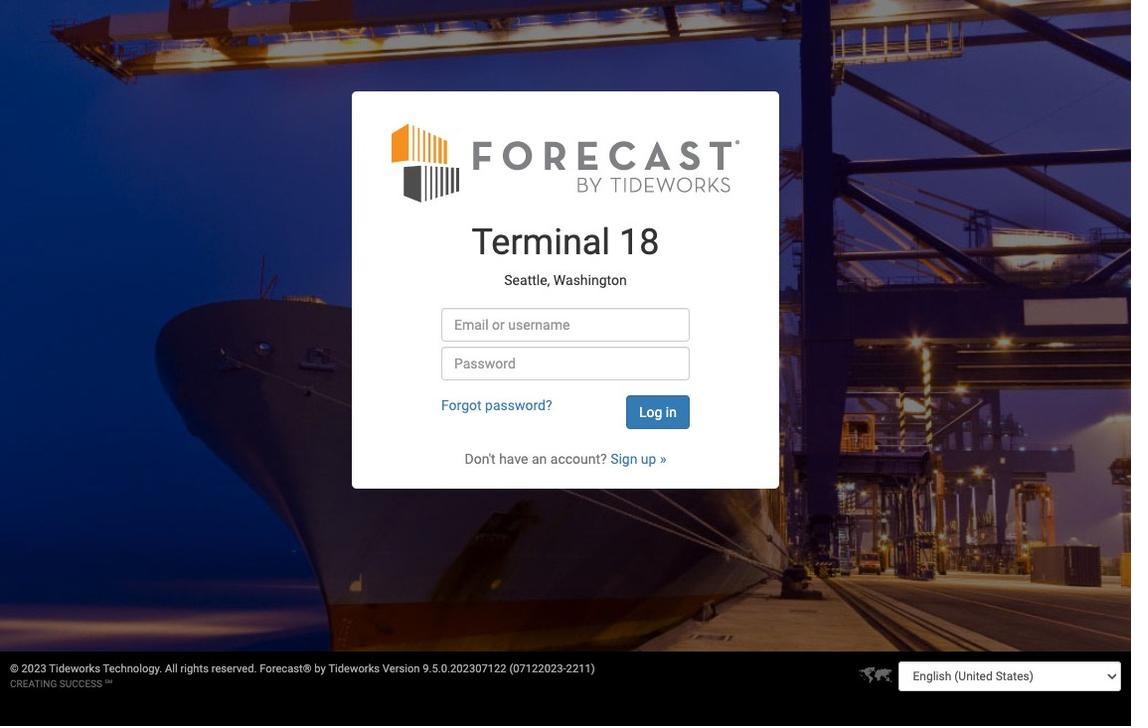 Task type: vqa. For each thing, say whether or not it's contained in the screenshot.
the leftmost Tideworks
yes



Task type: describe. For each thing, give the bounding box(es) containing it.
2023
[[21, 663, 46, 676]]

all
[[165, 663, 178, 676]]

washington
[[554, 272, 627, 288]]

2211)
[[566, 663, 595, 676]]

©
[[10, 663, 19, 676]]

don't have an account? sign up »
[[465, 452, 667, 468]]

9.5.0.202307122
[[423, 663, 507, 676]]

forgot password? log in
[[441, 398, 677, 421]]

creating
[[10, 679, 57, 690]]

terminal
[[472, 222, 610, 264]]

© 2023 tideworks technology. all rights reserved. forecast® by tideworks version 9.5.0.202307122 (07122023-2211) creating success ℠
[[10, 663, 595, 690]]

18
[[619, 222, 660, 264]]

forecast® by tideworks image
[[392, 122, 740, 204]]

technology.
[[103, 663, 162, 676]]

have
[[499, 452, 528, 468]]

Password password field
[[441, 347, 690, 381]]

(07122023-
[[509, 663, 566, 676]]

Email or username text field
[[441, 309, 690, 342]]

account?
[[550, 452, 607, 468]]

in
[[666, 405, 677, 421]]

password?
[[485, 398, 552, 414]]

success
[[59, 679, 102, 690]]

by
[[314, 663, 326, 676]]

»
[[660, 452, 667, 468]]



Task type: locate. For each thing, give the bounding box(es) containing it.
0 horizontal spatial tideworks
[[49, 663, 100, 676]]

version
[[383, 663, 420, 676]]

forgot password? link
[[441, 398, 552, 414]]

2 tideworks from the left
[[328, 663, 380, 676]]

tideworks right by
[[328, 663, 380, 676]]

1 horizontal spatial tideworks
[[328, 663, 380, 676]]

don't
[[465, 452, 496, 468]]

sign up » link
[[611, 452, 667, 468]]

1 tideworks from the left
[[49, 663, 100, 676]]

rights
[[180, 663, 209, 676]]

log in button
[[626, 396, 690, 430]]

forecast®
[[260, 663, 312, 676]]

sign
[[611, 452, 638, 468]]

log
[[639, 405, 662, 421]]

terminal 18 seattle, washington
[[472, 222, 660, 288]]

℠
[[105, 679, 112, 690]]

up
[[641, 452, 657, 468]]

seattle,
[[504, 272, 550, 288]]

tideworks up success
[[49, 663, 100, 676]]

an
[[532, 452, 547, 468]]

reserved.
[[211, 663, 257, 676]]

tideworks
[[49, 663, 100, 676], [328, 663, 380, 676]]

forgot
[[441, 398, 482, 414]]



